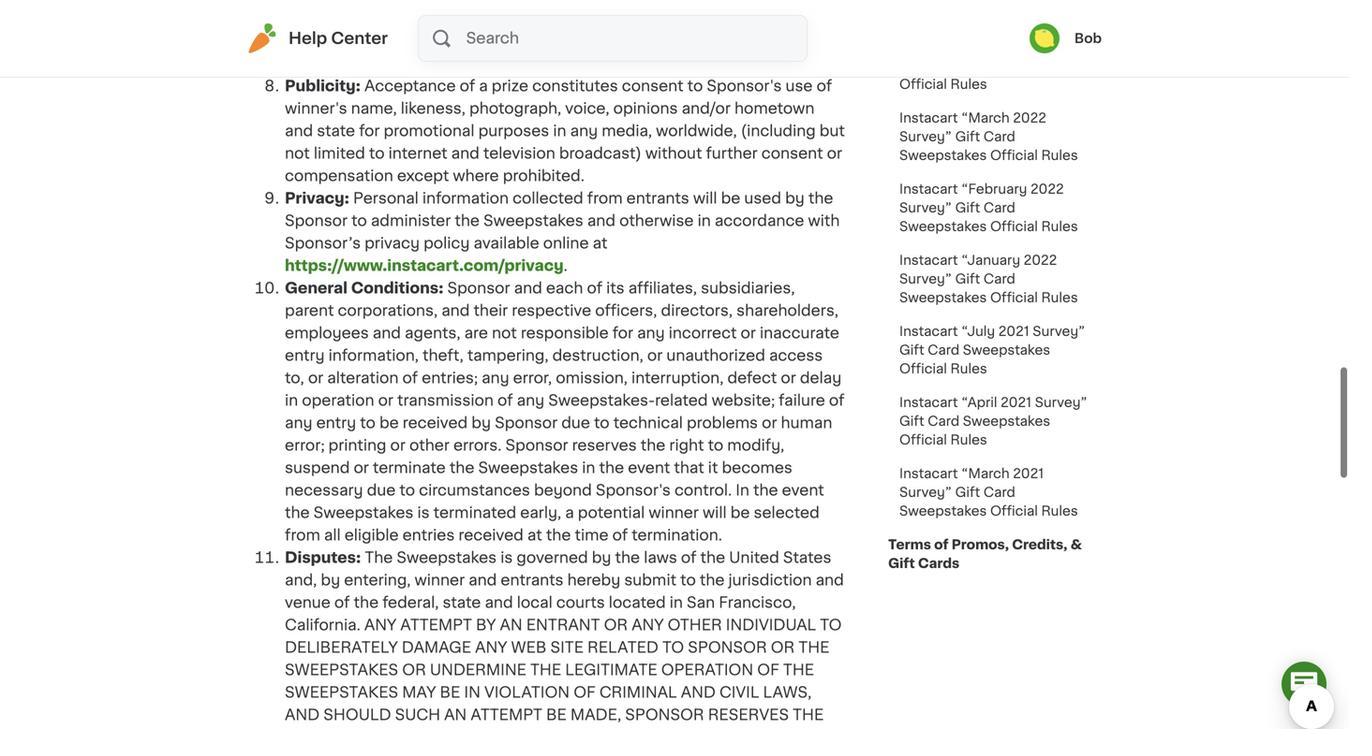 Task type: vqa. For each thing, say whether or not it's contained in the screenshot.


Task type: locate. For each thing, give the bounding box(es) containing it.
in inside personal information collected from entrants will be used by the sponsor to administer the sweepstakes and otherwise in accordance with sponsor's privacy policy available online at https://www.instacart.com/privacy .
[[698, 214, 711, 229]]

sponsor down "privacy:"
[[285, 214, 348, 229]]

of down potential
[[612, 529, 628, 543]]

sponsor
[[285, 214, 348, 229], [447, 281, 510, 296], [495, 416, 558, 431], [506, 439, 568, 454]]

1 "april from the top
[[962, 40, 998, 53]]

card for instacart "april 2021 survey" gift card sweepstakes official rules
[[928, 415, 960, 428]]

official for instacart "january 2022 survey" gift card sweepstakes official rules
[[990, 291, 1038, 305]]

2 "april from the top
[[962, 396, 998, 409]]

of down connection
[[536, 56, 551, 71]]

selected
[[754, 506, 820, 521]]

official inside "instacart "february 2022 survey" gift card sweepstakes official rules"
[[990, 220, 1038, 233]]

card inside instacart "july 2021 survey" gift card sweepstakes official rules
[[928, 344, 960, 357]]

gift for instacart "july 2021 survey" gift card sweepstakes official rules
[[900, 344, 925, 357]]

0 vertical spatial is
[[417, 506, 430, 521]]

by right the used
[[785, 191, 805, 206]]

0 horizontal spatial be
[[440, 686, 460, 701]]

will down 'further'
[[693, 191, 717, 206]]

are
[[464, 326, 488, 341]]

1 horizontal spatial winner
[[649, 506, 699, 521]]

by up hereby at the left of the page
[[592, 551, 611, 566]]

parent
[[285, 304, 334, 319]]

sweepstakes
[[285, 663, 398, 678], [285, 686, 398, 701]]

in down losses,
[[769, 34, 782, 49]]

2021 for "march
[[1013, 468, 1044, 481]]

television
[[483, 146, 555, 161]]

at inside sponsor and each of its affiliates, subsidiaries, parent corporations, and their respective officers, directors, shareholders, employees and agents, are not responsible for any incorrect or inaccurate entry information, theft, tampering, destruction, or unauthorized access to, or alteration of entries; any error, omission, interruption, defect or delay in operation or transmission of any sweepstakes-related website; failure of any entry to be received by sponsor due to technical problems or human error; printing or other errors. sponsor reserves the right to modify, suspend or terminate the sweepstakes in the event that it becomes necessary due to circumstances beyond sponsor's control. in the event the sweepstakes is terminated early, a potential winner will be selected from all eligible entries received at the time of termination.
[[527, 529, 542, 543]]

Search search field
[[464, 16, 807, 61]]

5 instacart from the top
[[900, 325, 958, 338]]

the up laws,
[[783, 663, 814, 678]]

will inside sponsor and each of its affiliates, subsidiaries, parent corporations, and their respective officers, directors, shareholders, employees and agents, are not responsible for any incorrect or inaccurate entry information, theft, tampering, destruction, or unauthorized access to, or alteration of entries; any error, omission, interruption, defect or delay in operation or transmission of any sweepstakes-related website; failure of any entry to be received by sponsor due to technical problems or human error; printing or other errors. sponsor reserves the right to modify, suspend or terminate the sweepstakes in the event that it becomes necessary due to circumstances beyond sponsor's control. in the event the sweepstakes is terminated early, a potential winner will be selected from all eligible entries received at the time of termination.
[[703, 506, 727, 521]]

survey" inside instacart "april 2022 survey" gift card sweepstakes official rules
[[1038, 40, 1090, 53]]

the down individual
[[799, 641, 830, 656]]

use up hometown
[[786, 79, 813, 94]]

individual
[[726, 618, 816, 633]]

0 horizontal spatial winner
[[415, 573, 465, 588]]

their inside ") from any liability for losses, damages or injuries arising in connection with their participation in the sweepstakes or the award or use of a prize.
[[631, 34, 666, 49]]

0 horizontal spatial of
[[574, 686, 596, 701]]

by up errors.
[[472, 416, 491, 431]]

0 vertical spatial sponsor's
[[707, 79, 782, 94]]

internet
[[389, 146, 448, 161]]

2 vertical spatial 2021
[[1013, 468, 1044, 481]]

instacart "march 2022 survey" gift card sweepstakes official rules
[[900, 112, 1078, 162]]

control.
[[675, 484, 732, 499]]

and down operation
[[681, 686, 716, 701]]

6 instacart from the top
[[900, 396, 958, 409]]

2022 inside instacart "march 2022 survey" gift card sweepstakes official rules
[[1013, 112, 1047, 125]]

2021 inside instacart "april 2021 survey" gift card sweepstakes official rules
[[1001, 396, 1032, 409]]

sponsor inside personal information collected from entrants will be used by the sponsor to administer the sweepstakes and otherwise in accordance with sponsor's privacy policy available online at https://www.instacart.com/privacy .
[[285, 214, 348, 229]]

violation
[[484, 686, 570, 701]]

0 vertical spatial not
[[285, 146, 310, 161]]

7 instacart from the top
[[900, 468, 958, 481]]

sweepstakes down entries
[[397, 551, 497, 566]]

2022 for "march
[[1013, 112, 1047, 125]]

survey" inside "instacart "february 2022 survey" gift card sweepstakes official rules"
[[900, 201, 952, 215]]

3 instacart from the top
[[900, 183, 958, 196]]

2022 inside "instacart "february 2022 survey" gift card sweepstakes official rules"
[[1031, 183, 1064, 196]]

2021 for "april
[[1001, 396, 1032, 409]]

gift for instacart "january 2022 survey" gift card sweepstakes official rules
[[955, 273, 980, 286]]

"april inside instacart "april 2022 survey" gift card sweepstakes official rules
[[962, 40, 998, 53]]

1 horizontal spatial a
[[555, 56, 564, 71]]

2022 for "february
[[1031, 183, 1064, 196]]

1 horizontal spatial state
[[443, 596, 481, 611]]

card for instacart "april 2022 survey" gift card sweepstakes official rules
[[928, 59, 960, 72]]

winner
[[649, 506, 699, 521], [415, 573, 465, 588]]

2021 inside instacart "march 2021 survey" gift card sweepstakes official rules
[[1013, 468, 1044, 481]]

it
[[708, 461, 718, 476]]

winner up termination. at the bottom of page
[[649, 506, 699, 521]]

from inside sponsor and each of its affiliates, subsidiaries, parent corporations, and their respective officers, directors, shareholders, employees and agents, are not responsible for any incorrect or inaccurate entry information, theft, tampering, destruction, or unauthorized access to, or alteration of entries; any error, omission, interruption, defect or delay in operation or transmission of any sweepstakes-related website; failure of any entry to be received by sponsor due to technical problems or human error; printing or other errors. sponsor reserves the right to modify, suspend or terminate the sweepstakes in the event that it becomes necessary due to circumstances beyond sponsor's control. in the event the sweepstakes is terminated early, a potential winner will be selected from all eligible entries received at the time of termination.
[[285, 529, 320, 543]]

broadcast)
[[559, 146, 642, 161]]

be
[[440, 686, 460, 701], [546, 708, 567, 723]]

1 instacart from the top
[[900, 40, 958, 53]]

sponsor down criminal
[[625, 708, 704, 723]]

alteration
[[327, 371, 399, 386]]

necessary
[[285, 484, 363, 499]]

"march for 2022
[[962, 112, 1010, 125]]

rules inside instacart "march 2021 survey" gift card sweepstakes official rules
[[1041, 505, 1078, 518]]

employees
[[285, 326, 369, 341]]

gift for instacart "april 2022 survey" gift card sweepstakes official rules
[[900, 59, 925, 72]]

other
[[668, 618, 722, 633]]

winner inside the sweepstakes is governed by the laws of the united states and, by entering, winner and entrants hereby submit to the jurisdiction and venue of the federal, state and local courts located in san francisco, california. any attempt by an entrant or any other individual to deliberately damage any web site related to sponsor or the sweepstakes or undermine the legitimate operation of the sweepstakes may be in violation of criminal and civil laws, and should such an attempt be made, sponsor reser
[[415, 573, 465, 588]]

sweepstakes inside personal information collected from entrants will be used by the sponsor to administer the sweepstakes and otherwise in accordance with sponsor's privacy policy available online at https://www.instacart.com/privacy .
[[484, 214, 584, 229]]

1 vertical spatial use
[[786, 79, 813, 94]]

rules inside instacart "july 2021 survey" gift card sweepstakes official rules
[[951, 363, 987, 376]]

gift inside instacart "july 2021 survey" gift card sweepstakes official rules
[[900, 344, 925, 357]]

1 horizontal spatial to
[[820, 618, 842, 633]]

1 horizontal spatial any
[[475, 641, 507, 656]]

not
[[285, 146, 310, 161], [492, 326, 517, 341]]

1 vertical spatial sweepstakes
[[285, 686, 398, 701]]

"april for 2021
[[962, 396, 998, 409]]

sweepstakes up publicity:
[[285, 56, 385, 71]]

official inside instacart "july 2021 survey" gift card sweepstakes official rules
[[900, 363, 947, 376]]

1 horizontal spatial at
[[593, 236, 608, 251]]

0 horizontal spatial a
[[479, 79, 488, 94]]

instacart image
[[247, 23, 277, 53]]

0 vertical spatial use
[[505, 56, 532, 71]]

2 horizontal spatial a
[[565, 506, 574, 521]]

0 vertical spatial state
[[317, 124, 355, 139]]

rules up &
[[1041, 505, 1078, 518]]

"april left user avatar
[[962, 40, 998, 53]]

0 vertical spatial event
[[628, 461, 670, 476]]

all
[[324, 529, 341, 543]]

for down officers,
[[613, 326, 633, 341]]

0 horizontal spatial sponsor's
[[596, 484, 671, 499]]

1 vertical spatial with
[[808, 214, 840, 229]]

the
[[365, 551, 393, 566]]

2 instacart from the top
[[900, 112, 958, 125]]

name,
[[351, 101, 397, 116]]

rules for instacart "april 2022 survey" gift card sweepstakes official rules
[[951, 78, 987, 91]]

survey" inside instacart "march 2022 survey" gift card sweepstakes official rules
[[900, 130, 952, 143]]

in down "voice,"
[[553, 124, 566, 139]]

made,
[[571, 708, 621, 723]]

any down by
[[475, 641, 507, 656]]

sweepstakes inside instacart "january 2022 survey" gift card sweepstakes official rules
[[900, 291, 987, 305]]

an down in
[[444, 708, 467, 723]]

and
[[681, 686, 716, 701], [285, 708, 320, 723]]

by inside personal information collected from entrants will be used by the sponsor to administer the sweepstakes and otherwise in accordance with sponsor's privacy policy available online at https://www.instacart.com/privacy .
[[785, 191, 805, 206]]

limited
[[314, 146, 365, 161]]

any
[[364, 618, 397, 633], [632, 618, 664, 633], [475, 641, 507, 656]]

0 horizontal spatial state
[[317, 124, 355, 139]]

0 vertical spatial 2021
[[999, 325, 1030, 338]]

gift inside instacart "march 2021 survey" gift card sweepstakes official rules
[[955, 486, 980, 499]]

"april inside instacart "april 2021 survey" gift card sweepstakes official rules
[[962, 396, 998, 409]]

released
[[417, 11, 491, 26]]

2 horizontal spatial or
[[771, 641, 795, 656]]

4 instacart from the top
[[900, 254, 958, 267]]

sponsor's inside sponsor and each of its affiliates, subsidiaries, parent corporations, and their respective officers, directors, shareholders, employees and agents, are not responsible for any incorrect or inaccurate entry information, theft, tampering, destruction, or unauthorized access to, or alteration of entries; any error, omission, interruption, defect or delay in operation or transmission of any sweepstakes-related website; failure of any entry to be received by sponsor due to technical problems or human error; printing or other errors. sponsor reserves the right to modify, suspend or terminate the sweepstakes in the event that it becomes necessary due to circumstances beyond sponsor's control. in the event the sweepstakes is terminated early, a potential winner will be selected from all eligible entries received at the time of termination.
[[596, 484, 671, 499]]

any inside acceptance of a prize constitutes consent to sponsor's use of winner's name, likeness, photograph, voice, opinions and/or hometown and state for promotional purposes in any media, worldwide, (including but not limited to internet and television broadcast) without further consent or compensation except where prohibited.
[[570, 124, 598, 139]]

or down but
[[827, 146, 842, 161]]

survey" inside instacart "july 2021 survey" gift card sweepstakes official rules
[[1033, 325, 1085, 338]]

rules inside "instacart "february 2022 survey" gift card sweepstakes official rules"
[[1041, 220, 1078, 233]]

2021 down instacart "april 2021 survey" gift card sweepstakes official rules "link"
[[1013, 468, 1044, 481]]

0 horizontal spatial at
[[527, 529, 542, 543]]

any down 'federal,'
[[364, 618, 397, 633]]

from
[[569, 11, 604, 26], [587, 191, 623, 206], [285, 529, 320, 543]]

1 horizontal spatial or
[[604, 618, 628, 633]]

0 vertical spatial at
[[593, 236, 608, 251]]

official for instacart "march 2022 survey" gift card sweepstakes official rules
[[990, 149, 1038, 162]]

an right by
[[500, 618, 523, 633]]

entrants up otherwise
[[627, 191, 689, 206]]

use up prize
[[505, 56, 532, 71]]

1 vertical spatial 2021
[[1001, 396, 1032, 409]]

sweepstakes down "july
[[963, 344, 1051, 357]]

federal,
[[383, 596, 439, 611]]

1 horizontal spatial is
[[501, 551, 513, 566]]

and left the should
[[285, 708, 320, 723]]

"july
[[962, 325, 995, 338]]

official up instacart "april 2021 survey" gift card sweepstakes official rules
[[900, 363, 947, 376]]

of inside terms of promos, credits, & gift cards
[[934, 539, 949, 552]]

0 vertical spatial and
[[681, 686, 716, 701]]

1 vertical spatial is
[[501, 551, 513, 566]]

personal information collected from entrants will be used by the sponsor to administer the sweepstakes and otherwise in accordance with sponsor's privacy policy available online at https://www.instacart.com/privacy .
[[285, 191, 840, 274]]

entry up to,
[[285, 349, 325, 364]]

in
[[464, 686, 481, 701]]

gift inside "instacart "february 2022 survey" gift card sweepstakes official rules"
[[955, 201, 980, 215]]

privacy
[[365, 236, 420, 251]]

subsidiaries,
[[701, 281, 795, 296]]

0 vertical spatial "march
[[962, 112, 1010, 125]]

san
[[687, 596, 715, 611]]

with
[[596, 34, 627, 49], [808, 214, 840, 229]]

card for instacart "february 2022 survey" gift card sweepstakes official rules
[[984, 201, 1016, 215]]

1 vertical spatial sponsor
[[625, 708, 704, 723]]

jurisdiction
[[729, 573, 812, 588]]

1 horizontal spatial entrants
[[627, 191, 689, 206]]

2 vertical spatial a
[[565, 506, 574, 521]]

where
[[453, 169, 499, 184]]

to
[[687, 79, 703, 94], [369, 146, 385, 161], [352, 214, 367, 229], [360, 416, 376, 431], [594, 416, 610, 431], [708, 439, 724, 454], [400, 484, 415, 499], [680, 573, 696, 588]]

0 vertical spatial sweepstakes
[[285, 663, 398, 678]]

gift inside instacart "january 2022 survey" gift card sweepstakes official rules
[[955, 273, 980, 286]]

0 horizontal spatial consent
[[622, 79, 684, 94]]

in
[[489, 34, 502, 49], [769, 34, 782, 49], [553, 124, 566, 139], [698, 214, 711, 229], [285, 394, 298, 409], [582, 461, 595, 476], [670, 596, 683, 611]]

1 horizontal spatial use
[[786, 79, 813, 94]]

1 vertical spatial an
[[444, 708, 467, 723]]

not up tampering,
[[492, 326, 517, 341]]

0 vertical spatial be
[[721, 191, 741, 206]]

0 vertical spatial for
[[697, 11, 718, 26]]

0 horizontal spatial or
[[402, 663, 426, 678]]

bob
[[1075, 32, 1102, 45]]

sponsor up beyond
[[506, 439, 568, 454]]

0 vertical spatial their
[[631, 34, 666, 49]]

use inside ") from any liability for losses, damages or injuries arising in connection with their participation in the sweepstakes or the award or use of a prize.
[[505, 56, 532, 71]]

rules inside instacart "april 2021 survey" gift card sweepstakes official rules
[[951, 434, 987, 447]]

1 vertical spatial be
[[546, 708, 567, 723]]

likeness,
[[401, 101, 466, 116]]

card inside instacart "january 2022 survey" gift card sweepstakes official rules
[[984, 273, 1016, 286]]

or up modify,
[[762, 416, 777, 431]]

any down officers,
[[637, 326, 665, 341]]

gift inside instacart "april 2022 survey" gift card sweepstakes official rules
[[900, 59, 925, 72]]

official inside instacart "january 2022 survey" gift card sweepstakes official rules
[[990, 291, 1038, 305]]

2022 down instacart "april 2022 survey" gift card sweepstakes official rules link
[[1013, 112, 1047, 125]]

rules inside instacart "march 2022 survey" gift card sweepstakes official rules
[[1041, 149, 1078, 162]]

or up may
[[402, 663, 426, 678]]

0 vertical spatial winner
[[649, 506, 699, 521]]

2022 right "january
[[1024, 254, 1057, 267]]

help center
[[289, 30, 388, 46]]

with up prize.
[[596, 34, 627, 49]]

0 horizontal spatial with
[[596, 34, 627, 49]]

1 horizontal spatial sponsor's
[[707, 79, 782, 94]]

or up interruption,
[[647, 349, 663, 364]]

state up by
[[443, 596, 481, 611]]

any inside ") from any liability for losses, damages or injuries arising in connection with their participation in the sweepstakes or the award or use of a prize.
[[608, 11, 636, 26]]

due
[[561, 416, 590, 431], [367, 484, 396, 499]]

instacart inside instacart "march 2022 survey" gift card sweepstakes official rules
[[900, 112, 958, 125]]

official inside instacart "april 2022 survey" gift card sweepstakes official rules
[[900, 78, 947, 91]]

1 horizontal spatial and
[[681, 686, 716, 701]]

1 horizontal spatial event
[[782, 484, 824, 499]]

sweepstakes inside instacart "april 2022 survey" gift card sweepstakes official rules
[[963, 59, 1051, 72]]

instacart inside "instacart "february 2022 survey" gift card sweepstakes official rules"
[[900, 183, 958, 196]]

state
[[317, 124, 355, 139], [443, 596, 481, 611]]

official for instacart "july 2021 survey" gift card sweepstakes official rules
[[900, 363, 947, 376]]

credits,
[[1012, 539, 1068, 552]]

is left governed
[[501, 551, 513, 566]]

official inside instacart "april 2021 survey" gift card sweepstakes official rules
[[900, 434, 947, 447]]

to up printing
[[360, 416, 376, 431]]

survey" inside instacart "april 2021 survey" gift card sweepstakes official rules
[[1035, 396, 1088, 409]]

rules down "july
[[951, 363, 987, 376]]

0 vertical spatial due
[[561, 416, 590, 431]]

instacart inside instacart "april 2022 survey" gift card sweepstakes official rules
[[900, 40, 958, 53]]

event left the that
[[628, 461, 670, 476]]

operation
[[661, 663, 754, 678]]

1 vertical spatial "april
[[962, 396, 998, 409]]

"march down instacart "april 2022 survey" gift card sweepstakes official rules
[[962, 112, 1010, 125]]

instacart for instacart "april 2021 survey" gift card sweepstakes official rules
[[900, 396, 958, 409]]

instacart for instacart "january 2022 survey" gift card sweepstakes official rules
[[900, 254, 958, 267]]

rules inside instacart "january 2022 survey" gift card sweepstakes official rules
[[1041, 291, 1078, 305]]

winner up 'federal,'
[[415, 573, 465, 588]]

2022 for "april
[[1001, 40, 1034, 53]]

gift inside instacart "march 2022 survey" gift card sweepstakes official rules
[[955, 130, 980, 143]]

error;
[[285, 439, 325, 454]]

1 vertical spatial a
[[479, 79, 488, 94]]

rules inside instacart "april 2022 survey" gift card sweepstakes official rules
[[951, 78, 987, 91]]

1 vertical spatial their
[[474, 304, 508, 319]]

user avatar image
[[1030, 23, 1060, 53]]

for
[[697, 11, 718, 26], [359, 124, 380, 139], [613, 326, 633, 341]]

0 vertical spatial from
[[569, 11, 604, 26]]

1 horizontal spatial an
[[500, 618, 523, 633]]

0 vertical spatial will
[[693, 191, 717, 206]]

without
[[645, 146, 702, 161]]

survey" for instacart "january 2022 survey" gift card sweepstakes official rules
[[900, 273, 952, 286]]

or down individual
[[771, 641, 795, 656]]

sponsor and each of its affiliates, subsidiaries, parent corporations, and their respective officers, directors, shareholders, employees and agents, are not responsible for any incorrect or inaccurate entry information, theft, tampering, destruction, or unauthorized access to, or alteration of entries; any error, omission, interruption, defect or delay in operation or transmission of any sweepstakes-related website; failure of any entry to be received by sponsor due to technical problems or human error; printing or other errors. sponsor reserves the right to modify, suspend or terminate the sweepstakes in the event that it becomes necessary due to circumstances beyond sponsor's control. in the event the sweepstakes is terminated early, a potential winner will be selected from all eligible entries received at the time of termination.
[[285, 281, 845, 543]]

sweepstakes up the should
[[285, 686, 398, 701]]

instacart inside instacart "july 2021 survey" gift card sweepstakes official rules
[[900, 325, 958, 338]]

francisco,
[[719, 596, 796, 611]]

2022 inside instacart "april 2022 survey" gift card sweepstakes official rules
[[1001, 40, 1034, 53]]

rules up "instacart "february 2022 survey" gift card sweepstakes official rules" link
[[1041, 149, 1078, 162]]

to up san
[[680, 573, 696, 588]]

sweepstakes up eligible
[[314, 506, 414, 521]]

0 horizontal spatial event
[[628, 461, 670, 476]]

from left all
[[285, 529, 320, 543]]

2 vertical spatial for
[[613, 326, 633, 341]]

2021 inside instacart "july 2021 survey" gift card sweepstakes official rules
[[999, 325, 1030, 338]]

card inside instacart "april 2022 survey" gift card sweepstakes official rules
[[928, 59, 960, 72]]

1 horizontal spatial due
[[561, 416, 590, 431]]

official
[[900, 78, 947, 91], [990, 149, 1038, 162], [990, 220, 1038, 233], [990, 291, 1038, 305], [900, 363, 947, 376], [900, 434, 947, 447], [990, 505, 1038, 518]]

"march for 2021
[[962, 468, 1010, 481]]

1 vertical spatial winner
[[415, 573, 465, 588]]

1 vertical spatial will
[[703, 506, 727, 521]]

consent down (including
[[762, 146, 823, 161]]

1 vertical spatial and
[[285, 708, 320, 723]]

sweepstakes inside instacart "april 2021 survey" gift card sweepstakes official rules
[[963, 415, 1051, 428]]

failure
[[779, 394, 825, 409]]

for inside sponsor and each of its affiliates, subsidiaries, parent corporations, and their respective officers, directors, shareholders, employees and agents, are not responsible for any incorrect or inaccurate entry information, theft, tampering, destruction, or unauthorized access to, or alteration of entries; any error, omission, interruption, defect or delay in operation or transmission of any sweepstakes-related website; failure of any entry to be received by sponsor due to technical problems or human error; printing or other errors. sponsor reserves the right to modify, suspend or terminate the sweepstakes in the event that it becomes necessary due to circumstances beyond sponsor's control. in the event the sweepstakes is terminated early, a potential winner will be selected from all eligible entries received at the time of termination.
[[613, 326, 633, 341]]

"march inside instacart "march 2021 survey" gift card sweepstakes official rules
[[962, 468, 1010, 481]]

sponsor up the are
[[447, 281, 510, 296]]

rules for instacart "april 2021 survey" gift card sweepstakes official rules
[[951, 434, 987, 447]]

courts
[[556, 596, 605, 611]]

reserves
[[572, 439, 637, 454]]

instacart inside instacart "march 2021 survey" gift card sweepstakes official rules
[[900, 468, 958, 481]]

official inside instacart "march 2022 survey" gift card sweepstakes official rules
[[990, 149, 1038, 162]]

rules for instacart "march 2021 survey" gift card sweepstakes official rules
[[1041, 505, 1078, 518]]

but
[[820, 124, 845, 139]]

by inside sponsor and each of its affiliates, subsidiaries, parent corporations, and their respective officers, directors, shareholders, employees and agents, are not responsible for any incorrect or inaccurate entry information, theft, tampering, destruction, or unauthorized access to, or alteration of entries; any error, omission, interruption, defect or delay in operation or transmission of any sweepstakes-related website; failure of any entry to be received by sponsor due to technical problems or human error; printing or other errors. sponsor reserves the right to modify, suspend or terminate the sweepstakes in the event that it becomes necessary due to circumstances beyond sponsor's control. in the event the sweepstakes is terminated early, a potential winner will be selected from all eligible entries received at the time of termination.
[[472, 416, 491, 431]]

the down technical
[[641, 439, 666, 454]]

early,
[[520, 506, 561, 521]]

incorrect
[[669, 326, 737, 341]]

2 "march from the top
[[962, 468, 1010, 481]]

instacart inside instacart "january 2022 survey" gift card sweepstakes official rules
[[900, 254, 958, 267]]

"march down instacart "april 2021 survey" gift card sweepstakes official rules
[[962, 468, 1010, 481]]

2021 right "july
[[999, 325, 1030, 338]]

card inside instacart "april 2021 survey" gift card sweepstakes official rules
[[928, 415, 960, 428]]

sponsor up operation
[[688, 641, 767, 656]]

in down to,
[[285, 394, 298, 409]]

1 horizontal spatial with
[[808, 214, 840, 229]]

instacart inside instacart "april 2021 survey" gift card sweepstakes official rules
[[900, 396, 958, 409]]

or down printing
[[354, 461, 369, 476]]

website;
[[712, 394, 775, 409]]

1 vertical spatial attempt
[[471, 708, 542, 723]]

rules up instacart "july 2021 survey" gift card sweepstakes official rules link
[[1041, 291, 1078, 305]]

sweepstakes down deliberately
[[285, 663, 398, 678]]

0 vertical spatial an
[[500, 618, 523, 633]]

0 horizontal spatial is
[[417, 506, 430, 521]]

survey" inside instacart "january 2022 survey" gift card sweepstakes official rules
[[900, 273, 952, 286]]

of
[[757, 663, 780, 678], [574, 686, 596, 701]]

1 vertical spatial entry
[[316, 416, 356, 431]]

entrants up local
[[501, 573, 564, 588]]

1 horizontal spatial of
[[757, 663, 780, 678]]

or
[[604, 618, 628, 633], [771, 641, 795, 656], [402, 663, 426, 678]]

officers,
[[595, 304, 657, 319]]

0 horizontal spatial not
[[285, 146, 310, 161]]

instacart for instacart "february 2022 survey" gift card sweepstakes official rules
[[900, 183, 958, 196]]

parties
[[494, 11, 551, 26]]

2 vertical spatial be
[[731, 506, 750, 521]]

card down '"february'
[[984, 201, 1016, 215]]

0 vertical spatial of
[[757, 663, 780, 678]]

due down sweepstakes-
[[561, 416, 590, 431]]

official up instacart "march 2021 survey" gift card sweepstakes official rules
[[900, 434, 947, 447]]

1 vertical spatial not
[[492, 326, 517, 341]]

of left its
[[587, 281, 603, 296]]

card inside "instacart "february 2022 survey" gift card sweepstakes official rules"
[[984, 201, 1016, 215]]

be left in
[[440, 686, 460, 701]]

0 vertical spatial with
[[596, 34, 627, 49]]

1 horizontal spatial their
[[631, 34, 666, 49]]

photograph,
[[469, 101, 562, 116]]

problems
[[687, 416, 758, 431]]

for inside acceptance of a prize constitutes consent to sponsor's use of winner's name, likeness, photograph, voice, opinions and/or hometown and state for promotional purposes in any media, worldwide, (including but not limited to internet and television broadcast) without further consent or compensation except where prohibited.
[[359, 124, 380, 139]]

0 vertical spatial entrants
[[627, 191, 689, 206]]

from right ")
[[569, 11, 604, 26]]

2022 inside instacart "january 2022 survey" gift card sweepstakes official rules
[[1024, 254, 1057, 267]]

entrants inside personal information collected from entrants will be used by the sponsor to administer the sweepstakes and otherwise in accordance with sponsor's privacy policy available online at https://www.instacart.com/privacy .
[[627, 191, 689, 206]]

california.
[[285, 618, 361, 633]]

and,
[[285, 573, 317, 588]]

1 vertical spatial "march
[[962, 468, 1010, 481]]

card up instacart "march 2021 survey" gift card sweepstakes official rules
[[928, 415, 960, 428]]

1 "march from the top
[[962, 112, 1010, 125]]

gift for instacart "april 2021 survey" gift card sweepstakes official rules
[[900, 415, 925, 428]]

time
[[575, 529, 609, 543]]

potential
[[578, 506, 645, 521]]

acceptance
[[365, 79, 456, 94]]

is up entries
[[417, 506, 430, 521]]

a down connection
[[555, 56, 564, 71]]

the
[[786, 34, 811, 49], [408, 56, 433, 71], [809, 191, 833, 206], [455, 214, 480, 229], [641, 439, 666, 454], [450, 461, 475, 476], [599, 461, 624, 476], [753, 484, 778, 499], [285, 506, 310, 521], [546, 529, 571, 543], [615, 551, 640, 566], [701, 551, 725, 566], [700, 573, 725, 588], [354, 596, 379, 611]]

rules for instacart "january 2022 survey" gift card sweepstakes official rules
[[1041, 291, 1078, 305]]

publicity:
[[285, 79, 361, 94]]

card up 'promos,'
[[984, 486, 1016, 499]]

of left entries;
[[402, 371, 418, 386]]

tampering,
[[467, 349, 549, 364]]

1 vertical spatial entrants
[[501, 573, 564, 588]]

0 horizontal spatial use
[[505, 56, 532, 71]]

2 sweepstakes from the top
[[285, 686, 398, 701]]

sweepstakes down user avatar
[[963, 59, 1051, 72]]

sweepstakes up "july
[[900, 291, 987, 305]]

1 vertical spatial of
[[574, 686, 596, 701]]

card up instacart "march 2022 survey" gift card sweepstakes official rules
[[928, 59, 960, 72]]

interruption,
[[632, 371, 724, 386]]

event
[[628, 461, 670, 476], [782, 484, 824, 499]]

help center link
[[247, 23, 388, 53]]

1 vertical spatial to
[[662, 641, 684, 656]]

entrants inside the sweepstakes is governed by the laws of the united states and, by entering, winner and entrants hereby submit to the jurisdiction and venue of the federal, state and local courts located in san francisco, california. any attempt by an entrant or any other individual to deliberately damage any web site related to sponsor or the sweepstakes or undermine the legitimate operation of the sweepstakes may be in violation of criminal and civil laws, and should such an attempt be made, sponsor reser
[[501, 573, 564, 588]]

be down in
[[731, 506, 750, 521]]

2 vertical spatial from
[[285, 529, 320, 543]]

attempt down violation
[[471, 708, 542, 723]]

survey" inside instacart "march 2021 survey" gift card sweepstakes official rules
[[900, 486, 952, 499]]

to,
[[285, 371, 304, 386]]

1 vertical spatial or
[[771, 641, 795, 656]]

1 horizontal spatial consent
[[762, 146, 823, 161]]



Task type: describe. For each thing, give the bounding box(es) containing it.
or down access
[[781, 371, 796, 386]]

the up hometown
[[786, 34, 811, 49]]

of inside ") from any liability for losses, damages or injuries arising in connection with their participation in the sweepstakes or the award or use of a prize.
[[536, 56, 551, 71]]

winner inside sponsor and each of its affiliates, subsidiaries, parent corporations, and their respective officers, directors, shareholders, employees and agents, are not responsible for any incorrect or inaccurate entry information, theft, tampering, destruction, or unauthorized access to, or alteration of entries; any error, omission, interruption, defect or delay in operation or transmission of any sweepstakes-related website; failure of any entry to be received by sponsor due to technical problems or human error; printing or other errors. sponsor reserves the right to modify, suspend or terminate the sweepstakes in the event that it becomes necessary due to circumstances beyond sponsor's control. in the event the sweepstakes is terminated early, a potential winner will be selected from all eligible entries received at the time of termination.
[[649, 506, 699, 521]]

instacart "march 2022 survey" gift card sweepstakes official rules link
[[888, 101, 1102, 172]]

the left united
[[701, 551, 725, 566]]

online
[[543, 236, 589, 251]]

or up terminate
[[390, 439, 406, 454]]

administer
[[371, 214, 451, 229]]

state inside the sweepstakes is governed by the laws of the united states and, by entering, winner and entrants hereby submit to the jurisdiction and venue of the federal, state and local courts located in san francisco, california. any attempt by an entrant or any other individual to deliberately damage any web site related to sponsor or the sweepstakes or undermine the legitimate operation of the sweepstakes may be in violation of criminal and civil laws, and should such an attempt be made, sponsor reser
[[443, 596, 481, 611]]

1 vertical spatial event
[[782, 484, 824, 499]]

2 horizontal spatial any
[[632, 618, 664, 633]]

printing
[[328, 439, 387, 454]]

https://www.instacart.com/privacy link
[[285, 259, 564, 274]]

general conditions:
[[285, 281, 444, 296]]

the down "reserves" on the left bottom of the page
[[599, 461, 624, 476]]

voice,
[[565, 101, 610, 116]]

operation
[[302, 394, 374, 409]]

to inside personal information collected from entrants will be used by the sponsor to administer the sweepstakes and otherwise in accordance with sponsor's privacy policy available online at https://www.instacart.com/privacy .
[[352, 214, 367, 229]]

card for instacart "march 2022 survey" gift card sweepstakes official rules
[[984, 130, 1016, 143]]

0 vertical spatial sponsor
[[688, 641, 767, 656]]

not inside acceptance of a prize constitutes consent to sponsor's use of winner's name, likeness, photograph, voice, opinions and/or hometown and state for promotional purposes in any media, worldwide, (including but not limited to internet and television broadcast) without further consent or compensation except where prohibited.
[[285, 146, 310, 161]]

to down sweepstakes-
[[594, 416, 610, 431]]

entries;
[[422, 371, 478, 386]]

sweepstakes inside ") from any liability for losses, damages or injuries arising in connection with their participation in the sweepstakes or the award or use of a prize.
[[285, 56, 385, 71]]

sweepstakes inside instacart "march 2021 survey" gift card sweepstakes official rules
[[900, 505, 987, 518]]

hereby
[[567, 573, 621, 588]]

the up submit
[[615, 551, 640, 566]]

https://www.instacart.com/privacy
[[285, 259, 564, 274]]

sweepstakes inside "instacart "february 2022 survey" gift card sweepstakes official rules"
[[900, 220, 987, 233]]

to down terminate
[[400, 484, 415, 499]]

prize
[[492, 79, 529, 94]]

to up and/or
[[687, 79, 703, 94]]

instacart for instacart "march 2022 survey" gift card sweepstakes official rules
[[900, 112, 958, 125]]

1 vertical spatial due
[[367, 484, 396, 499]]

to right limited
[[369, 146, 385, 161]]

official for instacart "march 2021 survey" gift card sweepstakes official rules
[[990, 505, 1038, 518]]

gift inside terms of promos, credits, & gift cards
[[888, 558, 915, 571]]

sponsor's inside acceptance of a prize constitutes consent to sponsor's use of winner's name, likeness, photograph, voice, opinions and/or hometown and state for promotional purposes in any media, worldwide, (including but not limited to internet and television broadcast) without further consent or compensation except where prohibited.
[[707, 79, 782, 94]]

with inside personal information collected from entrants will be used by the sponsor to administer the sweepstakes and otherwise in accordance with sponsor's privacy policy available online at https://www.instacart.com/privacy .
[[808, 214, 840, 229]]

not inside sponsor and each of its affiliates, subsidiaries, parent corporations, and their respective officers, directors, shareholders, employees and agents, are not responsible for any incorrect or inaccurate entry information, theft, tampering, destruction, or unauthorized access to, or alteration of entries; any error, omission, interruption, defect or delay in operation or transmission of any sweepstakes-related website; failure of any entry to be received by sponsor due to technical problems or human error; printing or other errors. sponsor reserves the right to modify, suspend or terminate the sweepstakes in the event that it becomes necessary due to circumstances beyond sponsor's control. in the event the sweepstakes is terminated early, a potential winner will be selected from all eligible entries received at the time of termination.
[[492, 326, 517, 341]]

unauthorized
[[667, 349, 765, 364]]

instacart "april 2022 survey" gift card sweepstakes official rules link
[[888, 30, 1102, 101]]

of down the "delay"
[[829, 394, 845, 409]]

information,
[[329, 349, 419, 364]]

the down entering,
[[354, 596, 379, 611]]

entrant
[[526, 618, 600, 633]]

a inside acceptance of a prize constitutes consent to sponsor's use of winner's name, likeness, photograph, voice, opinions and/or hometown and state for promotional purposes in any media, worldwide, (including but not limited to internet and television broadcast) without further consent or compensation except where prohibited.
[[479, 79, 488, 94]]

by down disputes:
[[321, 573, 340, 588]]

.
[[564, 259, 568, 274]]

gift for instacart "march 2022 survey" gift card sweepstakes official rules
[[955, 130, 980, 143]]

terminate
[[373, 461, 446, 476]]

2 vertical spatial or
[[402, 663, 426, 678]]

purposes
[[478, 124, 549, 139]]

will inside personal information collected from entrants will be used by the sponsor to administer the sweepstakes and otherwise in accordance with sponsor's privacy policy available online at https://www.instacart.com/privacy .
[[693, 191, 717, 206]]

acceptance of a prize constitutes consent to sponsor's use of winner's name, likeness, photograph, voice, opinions and/or hometown and state for promotional purposes in any media, worldwide, (including but not limited to internet and television broadcast) without further consent or compensation except where prohibited.
[[285, 79, 845, 184]]

or up prize
[[486, 56, 501, 71]]

1 vertical spatial received
[[459, 529, 524, 543]]

or left injuries
[[358, 34, 374, 49]]

1 sweepstakes from the top
[[285, 663, 398, 678]]

and inside personal information collected from entrants will be used by the sponsor to administer the sweepstakes and otherwise in accordance with sponsor's privacy policy available online at https://www.instacart.com/privacy .
[[587, 214, 616, 229]]

rules for instacart "february 2022 survey" gift card sweepstakes official rules
[[1041, 220, 1078, 233]]

any down error,
[[517, 394, 545, 409]]

0 horizontal spatial to
[[662, 641, 684, 656]]

gift for instacart "february 2022 survey" gift card sweepstakes official rules
[[955, 201, 980, 215]]

1 horizontal spatial be
[[546, 708, 567, 723]]

the sweepstakes is governed by the laws of the united states and, by entering, winner and entrants hereby submit to the jurisdiction and venue of the federal, state and local courts located in san francisco, california. any attempt by an entrant or any other individual to deliberately damage any web site related to sponsor or the sweepstakes or undermine the legitimate operation of the sweepstakes may be in violation of criminal and civil laws, and should such an attempt be made, sponsor reser
[[285, 551, 844, 730]]

except
[[397, 169, 449, 184]]

from inside ") from any liability for losses, damages or injuries arising in connection with their participation in the sweepstakes or the award or use of a prize.
[[569, 11, 604, 26]]

related
[[588, 641, 659, 656]]

0 vertical spatial attempt
[[400, 618, 472, 633]]

local
[[517, 596, 553, 611]]

to up it
[[708, 439, 724, 454]]

otherwise
[[619, 214, 694, 229]]

be inside personal information collected from entrants will be used by the sponsor to administer the sweepstakes and otherwise in accordance with sponsor's privacy policy available online at https://www.instacart.com/privacy .
[[721, 191, 741, 206]]

rules for instacart "july 2021 survey" gift card sweepstakes official rules
[[951, 363, 987, 376]]

0 vertical spatial consent
[[622, 79, 684, 94]]

located
[[609, 596, 666, 611]]

damages
[[285, 34, 355, 49]]

instacart "april 2022 survey" gift card sweepstakes official rules
[[900, 40, 1090, 91]]

0 horizontal spatial any
[[364, 618, 397, 633]]

or right to,
[[308, 371, 323, 386]]

in inside the sweepstakes is governed by the laws of the united states and, by entering, winner and entrants hereby submit to the jurisdiction and venue of the federal, state and local courts located in san francisco, california. any attempt by an entrant or any other individual to deliberately damage any web site related to sponsor or the sweepstakes or undermine the legitimate operation of the sweepstakes may be in violation of criminal and civil laws, and should such an attempt be made, sponsor reser
[[670, 596, 683, 611]]

terms
[[888, 539, 931, 552]]

or down injuries
[[389, 56, 404, 71]]

a inside ") from any liability for losses, damages or injuries arising in connection with their participation in the sweepstakes or the award or use of a prize.
[[555, 56, 564, 71]]

circumstances
[[419, 484, 530, 499]]

2021 for "july
[[999, 325, 1030, 338]]

card for instacart "january 2022 survey" gift card sweepstakes official rules
[[984, 273, 1016, 286]]

instacart "april 2021 survey" gift card sweepstakes official rules
[[900, 396, 1088, 447]]

official for instacart "february 2022 survey" gift card sweepstakes official rules
[[990, 220, 1038, 233]]

may
[[402, 686, 436, 701]]

states
[[783, 551, 832, 566]]

0 vertical spatial or
[[604, 618, 628, 633]]

instacart for instacart "april 2022 survey" gift card sweepstakes official rules
[[900, 40, 958, 53]]

sweepstakes inside instacart "march 2022 survey" gift card sweepstakes official rules
[[900, 149, 987, 162]]

state inside acceptance of a prize constitutes consent to sponsor's use of winner's name, likeness, photograph, voice, opinions and/or hometown and state for promotional purposes in any media, worldwide, (including but not limited to internet and television broadcast) without further consent or compensation except where prohibited.
[[317, 124, 355, 139]]

laws,
[[763, 686, 812, 701]]

0 vertical spatial be
[[440, 686, 460, 701]]

inaccurate
[[760, 326, 840, 341]]

collected
[[513, 191, 584, 206]]

right
[[669, 439, 704, 454]]

sweepstakes-
[[548, 394, 655, 409]]

information
[[423, 191, 509, 206]]

error,
[[513, 371, 552, 386]]

"february
[[962, 183, 1027, 196]]

criminal
[[600, 686, 677, 701]]

2022 for "january
[[1024, 254, 1057, 267]]

instacart "march 2021 survey" gift card sweepstakes official rules link
[[888, 457, 1102, 529]]

modify,
[[727, 439, 785, 454]]

") from any liability for losses, damages or injuries arising in connection with their participation in the sweepstakes or the award or use of a prize.
[[285, 11, 811, 71]]

1 vertical spatial be
[[379, 416, 399, 431]]

media,
[[602, 124, 652, 139]]

for inside ") from any liability for losses, damages or injuries arising in connection with their participation in the sweepstakes or the award or use of a prize.
[[697, 11, 718, 26]]

center
[[331, 30, 388, 46]]

sweepstakes inside instacart "july 2021 survey" gift card sweepstakes official rules
[[963, 344, 1051, 357]]

&
[[1071, 539, 1082, 552]]

of down award at the left top of page
[[460, 79, 475, 94]]

instacart "february 2022 survey" gift card sweepstakes official rules link
[[888, 172, 1102, 244]]

0 vertical spatial received
[[403, 416, 468, 431]]

instacart "july 2021 survey" gift card sweepstakes official rules
[[900, 325, 1085, 376]]

disputes:
[[285, 551, 361, 566]]

the down the necessary in the bottom left of the page
[[285, 506, 310, 521]]

the up acceptance
[[408, 56, 433, 71]]

affiliates,
[[628, 281, 697, 296]]

is inside sponsor and each of its affiliates, subsidiaries, parent corporations, and their respective officers, directors, shareholders, employees and agents, are not responsible for any incorrect or inaccurate entry information, theft, tampering, destruction, or unauthorized access to, or alteration of entries; any error, omission, interruption, defect or delay in operation or transmission of any sweepstakes-related website; failure of any entry to be received by sponsor due to technical problems or human error; printing or other errors. sponsor reserves the right to modify, suspend or terminate the sweepstakes in the event that it becomes necessary due to circumstances beyond sponsor's control. in the event the sweepstakes is terminated early, a potential winner will be selected from all eligible entries received at the time of termination.
[[417, 506, 430, 521]]

entries
[[403, 529, 455, 543]]

the up san
[[700, 573, 725, 588]]

available
[[474, 236, 539, 251]]

terms of promos, credits, & gift cards link
[[888, 529, 1102, 581]]

from inside personal information collected from entrants will be used by the sponsor to administer the sweepstakes and otherwise in accordance with sponsor's privacy policy available online at https://www.instacart.com/privacy .
[[587, 191, 623, 206]]

conditions:
[[351, 281, 444, 296]]

or up unauthorized
[[741, 326, 756, 341]]

participation
[[670, 34, 765, 49]]

sponsor down error,
[[495, 416, 558, 431]]

to inside the sweepstakes is governed by the laws of the united states and, by entering, winner and entrants hereby submit to the jurisdiction and venue of the federal, state and local courts located in san francisco, california. any attempt by an entrant or any other individual to deliberately damage any web site related to sponsor or the sweepstakes or undermine the legitimate operation of the sweepstakes may be in violation of criminal and civil laws, and should such an attempt be made, sponsor reser
[[680, 573, 696, 588]]

sweepstakes up beyond
[[478, 461, 578, 476]]

delay
[[800, 371, 842, 386]]

of up but
[[817, 79, 832, 94]]

destruction,
[[552, 349, 644, 364]]

any up error;
[[285, 416, 313, 431]]

card for instacart "march 2021 survey" gift card sweepstakes official rules
[[984, 486, 1016, 499]]

in down "reserves" on the left bottom of the page
[[582, 461, 595, 476]]

instacart for instacart "july 2021 survey" gift card sweepstakes official rules
[[900, 325, 958, 338]]

that
[[674, 461, 704, 476]]

0 vertical spatial entry
[[285, 349, 325, 364]]

the up governed
[[546, 529, 571, 543]]

with inside ") from any liability for losses, damages or injuries arising in connection with their participation in the sweepstakes or the award or use of a prize.
[[596, 34, 627, 49]]

or down "alteration"
[[378, 394, 394, 409]]

liability
[[639, 11, 693, 26]]

governed
[[517, 551, 588, 566]]

survey" for instacart "april 2022 survey" gift card sweepstakes official rules
[[1038, 40, 1090, 53]]

the right in
[[753, 484, 778, 499]]

or inside acceptance of a prize constitutes consent to sponsor's use of winner's name, likeness, photograph, voice, opinions and/or hometown and state for promotional purposes in any media, worldwide, (including but not limited to internet and television broadcast) without further consent or compensation except where prohibited.
[[827, 146, 842, 161]]

in down released parties
[[489, 34, 502, 49]]

is inside the sweepstakes is governed by the laws of the united states and, by entering, winner and entrants hereby submit to the jurisdiction and venue of the federal, state and local courts located in san francisco, california. any attempt by an entrant or any other individual to deliberately damage any web site related to sponsor or the sweepstakes or undermine the legitimate operation of the sweepstakes may be in violation of criminal and civil laws, and should such an attempt be made, sponsor reser
[[501, 551, 513, 566]]

the down the web
[[530, 663, 561, 678]]

site
[[551, 641, 584, 656]]

any down tampering,
[[482, 371, 509, 386]]

a inside sponsor and each of its affiliates, subsidiaries, parent corporations, and their respective officers, directors, shareholders, employees and agents, are not responsible for any incorrect or inaccurate entry information, theft, tampering, destruction, or unauthorized access to, or alteration of entries; any error, omission, interruption, defect or delay in operation or transmission of any sweepstakes-related website; failure of any entry to be received by sponsor due to technical problems or human error; printing or other errors. sponsor reserves the right to modify, suspend or terminate the sweepstakes in the event that it becomes necessary due to circumstances beyond sponsor's control. in the event the sweepstakes is terminated early, a potential winner will be selected from all eligible entries received at the time of termination.
[[565, 506, 574, 521]]

1 vertical spatial consent
[[762, 146, 823, 161]]

official for instacart "april 2022 survey" gift card sweepstakes official rules
[[900, 78, 947, 91]]

compensation
[[285, 169, 393, 184]]

survey" for instacart "april 2021 survey" gift card sweepstakes official rules
[[1035, 396, 1088, 409]]

errors.
[[453, 439, 502, 454]]

"april for 2022
[[962, 40, 998, 53]]

of down tampering,
[[498, 394, 513, 409]]

the right the used
[[809, 191, 833, 206]]

card for instacart "july 2021 survey" gift card sweepstakes official rules
[[928, 344, 960, 357]]

0 vertical spatial to
[[820, 618, 842, 633]]

gift for instacart "march 2021 survey" gift card sweepstakes official rules
[[955, 486, 980, 499]]

instacart for instacart "march 2021 survey" gift card sweepstakes official rules
[[900, 468, 958, 481]]

the down information
[[455, 214, 480, 229]]

survey" for instacart "february 2022 survey" gift card sweepstakes official rules
[[900, 201, 952, 215]]

survey" for instacart "march 2021 survey" gift card sweepstakes official rules
[[900, 486, 952, 499]]

of up california.
[[334, 596, 350, 611]]

prohibited.
[[503, 169, 585, 184]]

general
[[285, 281, 348, 296]]

0 horizontal spatial an
[[444, 708, 467, 723]]

of down termination. at the bottom of page
[[681, 551, 697, 566]]

in inside acceptance of a prize constitutes consent to sponsor's use of winner's name, likeness, photograph, voice, opinions and/or hometown and state for promotional purposes in any media, worldwide, (including but not limited to internet and television broadcast) without further consent or compensation except where prohibited.
[[553, 124, 566, 139]]

sweepstakes inside the sweepstakes is governed by the laws of the united states and, by entering, winner and entrants hereby submit to the jurisdiction and venue of the federal, state and local courts located in san francisco, california. any attempt by an entrant or any other individual to deliberately damage any web site related to sponsor or the sweepstakes or undermine the legitimate operation of the sweepstakes may be in violation of criminal and civil laws, and should such an attempt be made, sponsor reser
[[397, 551, 497, 566]]

laws
[[644, 551, 677, 566]]

rules for instacart "march 2022 survey" gift card sweepstakes official rules
[[1041, 149, 1078, 162]]

0 horizontal spatial and
[[285, 708, 320, 723]]

survey" for instacart "march 2022 survey" gift card sweepstakes official rules
[[900, 130, 952, 143]]

connection
[[506, 34, 592, 49]]

should
[[324, 708, 391, 723]]

accordance
[[715, 214, 804, 229]]

official for instacart "april 2021 survey" gift card sweepstakes official rules
[[900, 434, 947, 447]]

access
[[769, 349, 823, 364]]

at inside personal information collected from entrants will be used by the sponsor to administer the sweepstakes and otherwise in accordance with sponsor's privacy policy available online at https://www.instacart.com/privacy .
[[593, 236, 608, 251]]

use inside acceptance of a prize constitutes consent to sponsor's use of winner's name, likeness, photograph, voice, opinions and/or hometown and state for promotional purposes in any media, worldwide, (including but not limited to internet and television broadcast) without further consent or compensation except where prohibited.
[[786, 79, 813, 94]]

entering,
[[344, 573, 411, 588]]

the up "circumstances"
[[450, 461, 475, 476]]

theft,
[[423, 349, 464, 364]]

agents,
[[405, 326, 461, 341]]

and/or
[[682, 101, 731, 116]]

instacart "march 2021 survey" gift card sweepstakes official rules
[[900, 468, 1078, 518]]

privacy:
[[285, 191, 349, 206]]

their inside sponsor and each of its affiliates, subsidiaries, parent corporations, and their respective officers, directors, shareholders, employees and agents, are not responsible for any incorrect or inaccurate entry information, theft, tampering, destruction, or unauthorized access to, or alteration of entries; any error, omission, interruption, defect or delay in operation or transmission of any sweepstakes-related website; failure of any entry to be received by sponsor due to technical problems or human error; printing or other errors. sponsor reserves the right to modify, suspend or terminate the sweepstakes in the event that it becomes necessary due to circumstances beyond sponsor's control. in the event the sweepstakes is terminated early, a potential winner will be selected from all eligible entries received at the time of termination.
[[474, 304, 508, 319]]

survey" for instacart "july 2021 survey" gift card sweepstakes official rules
[[1033, 325, 1085, 338]]

damage
[[402, 641, 471, 656]]

terminated
[[434, 506, 516, 521]]



